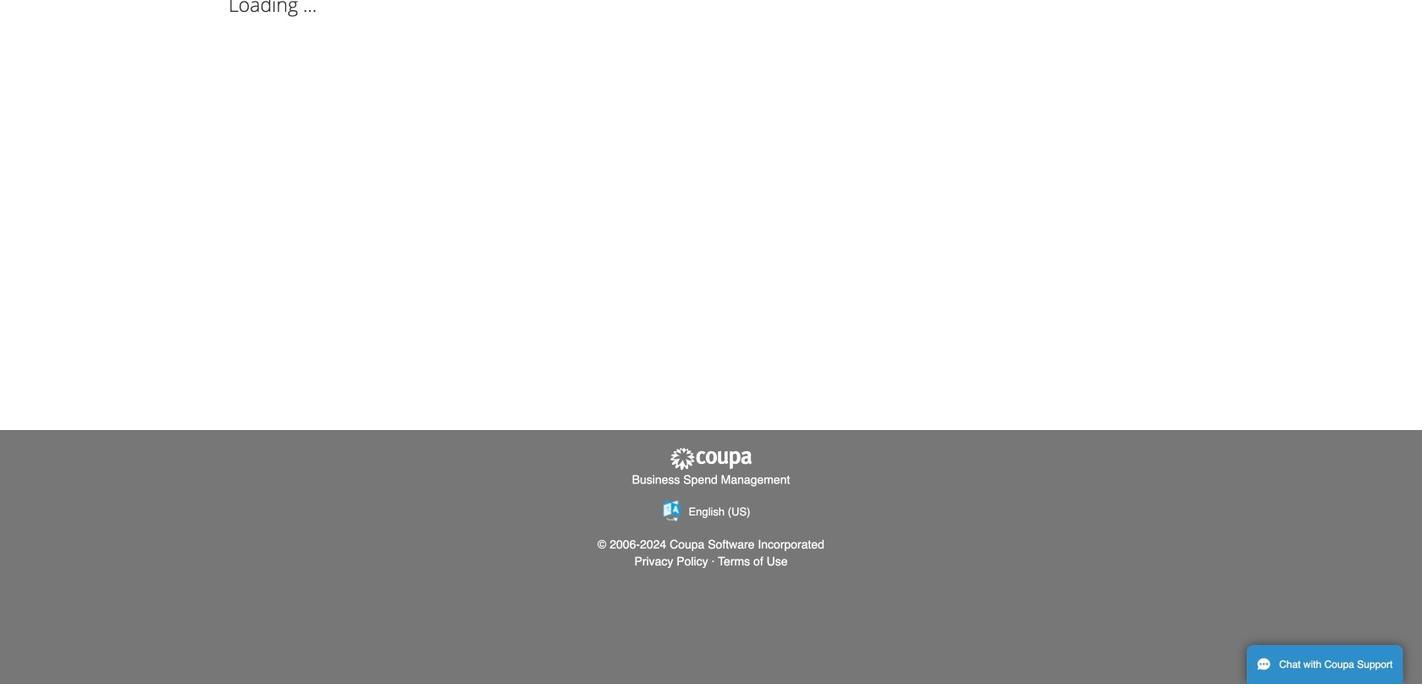 Task type: describe. For each thing, give the bounding box(es) containing it.
coupa supplier portal image
[[669, 447, 754, 471]]



Task type: vqa. For each thing, say whether or not it's contained in the screenshot.
the 'Search' 'icon'
no



